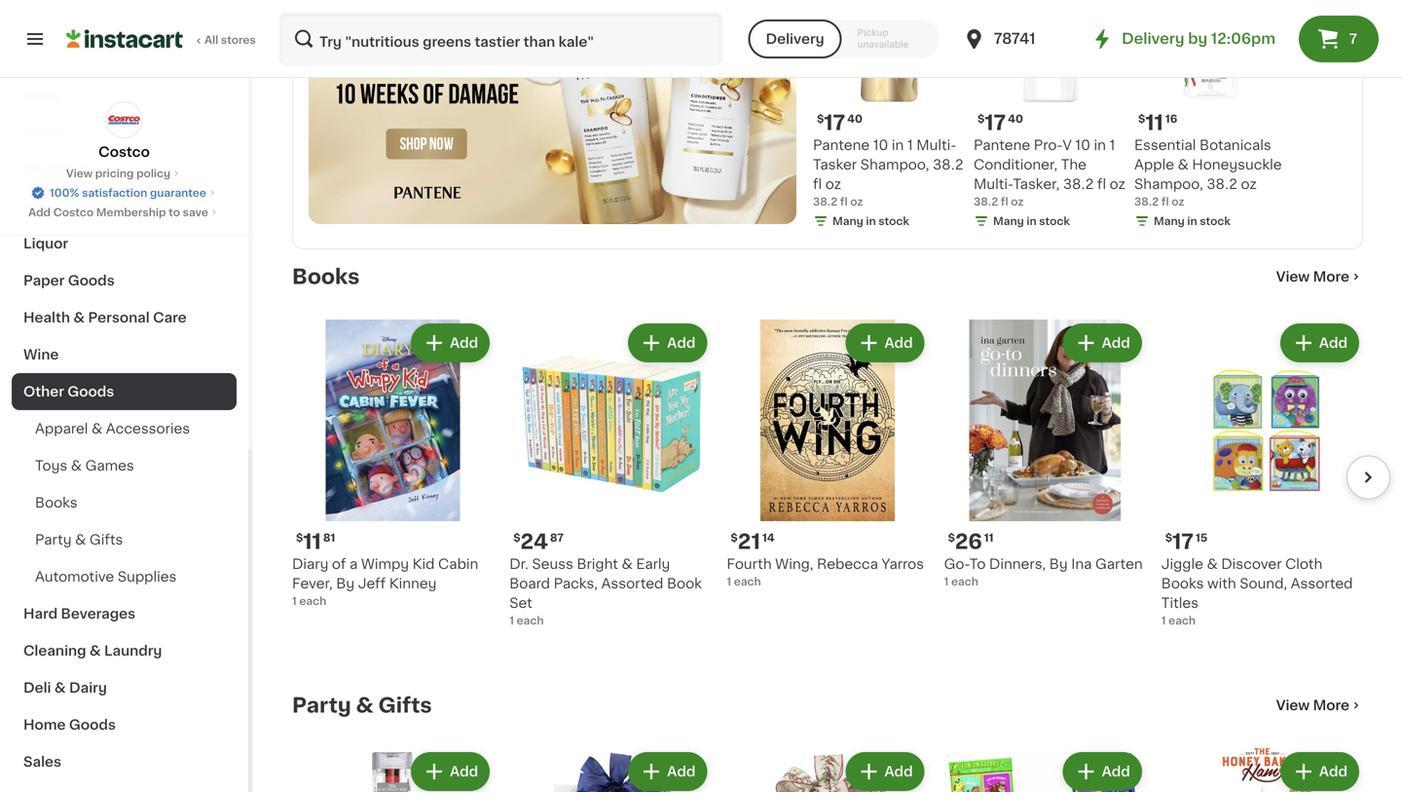 Task type: locate. For each thing, give the bounding box(es) containing it.
view pricing policy link
[[66, 166, 182, 181]]

many down tasker,
[[994, 216, 1025, 227]]

in for 1
[[1027, 216, 1037, 227]]

1 vertical spatial more
[[1314, 699, 1350, 712]]

many in stock down essential botanicals apple & honeysuckle shampoo, 38.2 oz 38.2 fl oz
[[1154, 216, 1231, 227]]

17 up the conditioner,
[[985, 113, 1007, 133]]

many in stock down tasker,
[[994, 216, 1071, 227]]

1 vertical spatial party & gifts
[[292, 695, 432, 716]]

apparel
[[35, 422, 88, 435]]

0 horizontal spatial books
[[35, 496, 78, 510]]

100%
[[50, 188, 79, 198]]

$ inside $ 11 81
[[296, 533, 303, 543]]

conditioner,
[[974, 158, 1058, 171]]

$ up tasker
[[817, 114, 825, 124]]

1 horizontal spatial assorted
[[1291, 577, 1354, 591]]

by inside 'go-to dinners, by ina garten 1 each'
[[1050, 557, 1068, 571]]

11 left the 16
[[1146, 113, 1164, 133]]

product group containing 26
[[945, 320, 1146, 590]]

shampoo, down apple
[[1135, 177, 1204, 191]]

delivery inside "delivery by 12:06pm" link
[[1122, 32, 1185, 46]]

multi- inside 'pantene 10 in 1 multi- tasker shampoo, 38.2 fl oz 38.2 fl oz'
[[917, 138, 957, 152]]

0 vertical spatial goods
[[68, 274, 115, 287]]

1 pantene from the left
[[813, 138, 870, 152]]

cleaning & laundry
[[23, 644, 162, 658]]

stock for fl
[[1201, 216, 1231, 227]]

1 horizontal spatial delivery
[[1122, 32, 1185, 46]]

2 $ 17 40 from the left
[[978, 113, 1024, 133]]

goods
[[68, 274, 115, 287], [68, 385, 114, 398], [69, 718, 116, 732]]

17 up tasker
[[825, 113, 846, 133]]

87
[[550, 533, 564, 543]]

each down fourth on the bottom right of page
[[734, 576, 762, 587]]

0 vertical spatial view
[[66, 168, 93, 179]]

0 vertical spatial books link
[[292, 265, 360, 288]]

each inside diary of a wimpy kid cabin fever, by jeff kinney 1 each
[[299, 596, 327, 607]]

item carousel region
[[292, 312, 1391, 662]]

delivery inside delivery button
[[766, 32, 825, 46]]

2 many from the left
[[994, 216, 1025, 227]]

$ up the conditioner,
[[978, 114, 985, 124]]

2 view more link from the top
[[1277, 696, 1364, 715]]

all
[[205, 35, 218, 45]]

multi-
[[917, 138, 957, 152], [974, 177, 1014, 191]]

2 vertical spatial view
[[1277, 699, 1311, 712]]

10
[[874, 138, 889, 152], [1076, 138, 1091, 152]]

2 40 from the left
[[1009, 114, 1024, 124]]

0 horizontal spatial many
[[833, 216, 864, 227]]

beer
[[23, 200, 56, 213]]

electronics
[[23, 163, 103, 176]]

shampoo, right tasker
[[861, 158, 930, 171]]

stock down essential botanicals apple & honeysuckle shampoo, 38.2 oz 38.2 fl oz
[[1201, 216, 1231, 227]]

$ for essential botanicals apple & honeysuckle shampoo, 38.2 oz
[[1139, 114, 1146, 124]]

1 vertical spatial costco
[[53, 207, 94, 218]]

stock down 'pantene 10 in 1 multi- tasker shampoo, 38.2 fl oz 38.2 fl oz'
[[879, 216, 910, 227]]

2 many in stock from the left
[[994, 216, 1071, 227]]

books inside jiggle & discover cloth books with sound, assorted titles 1 each
[[1162, 577, 1205, 591]]

costco up the view pricing policy link
[[99, 145, 150, 159]]

$ 17 15
[[1166, 532, 1208, 552]]

product group containing 11
[[292, 320, 494, 609]]

0 vertical spatial view more link
[[1277, 267, 1364, 286]]

11
[[1146, 113, 1164, 133], [303, 532, 321, 552], [985, 533, 994, 543]]

1 inside 'pantene 10 in 1 multi- tasker shampoo, 38.2 fl oz 38.2 fl oz'
[[908, 138, 914, 152]]

0 horizontal spatial 17
[[825, 113, 846, 133]]

goods up "health & personal care"
[[68, 274, 115, 287]]

view pricing policy
[[66, 168, 171, 179]]

accessories
[[106, 422, 190, 435]]

1 horizontal spatial many in stock
[[994, 216, 1071, 227]]

38.2 down apple
[[1135, 196, 1160, 207]]

assorted inside jiggle & discover cloth books with sound, assorted titles 1 each
[[1291, 577, 1354, 591]]

each inside dr. seuss bright & early board packs, assorted book set 1 each
[[517, 615, 544, 626]]

1 horizontal spatial multi-
[[974, 177, 1014, 191]]

view for party & gifts
[[1277, 699, 1311, 712]]

$ 26 11
[[949, 532, 994, 552]]

assorted down early
[[602, 577, 664, 591]]

many down apple
[[1154, 216, 1185, 227]]

0 horizontal spatial assorted
[[602, 577, 664, 591]]

paper goods
[[23, 274, 115, 287]]

$ 11 81
[[296, 532, 336, 552]]

each down go-
[[952, 576, 979, 587]]

0 horizontal spatial 10
[[874, 138, 889, 152]]

17 for pantene 10 in 1 multi- tasker shampoo, 38.2 fl oz
[[825, 113, 846, 133]]

1 vertical spatial shampoo,
[[1135, 177, 1204, 191]]

1 vertical spatial party
[[292, 695, 351, 716]]

$ up go-
[[949, 533, 956, 543]]

each down 'titles'
[[1169, 615, 1196, 626]]

more
[[1314, 270, 1350, 284], [1314, 699, 1350, 712]]

0 horizontal spatial by
[[336, 577, 355, 591]]

costco logo image
[[106, 101, 143, 138]]

1 horizontal spatial 17
[[985, 113, 1007, 133]]

1 horizontal spatial gifts
[[379, 695, 432, 716]]

1 vertical spatial view more
[[1277, 699, 1350, 712]]

17 inside the product group
[[1173, 532, 1194, 552]]

1 horizontal spatial 11
[[985, 533, 994, 543]]

1 vertical spatial by
[[336, 577, 355, 591]]

save
[[183, 207, 208, 218]]

1 horizontal spatial costco
[[99, 145, 150, 159]]

view more link
[[1277, 267, 1364, 286], [1277, 696, 1364, 715]]

1 horizontal spatial $ 17 40
[[978, 113, 1024, 133]]

11 for $ 11 81
[[303, 532, 321, 552]]

1 vertical spatial books link
[[12, 484, 237, 521]]

0 horizontal spatial party & gifts
[[35, 533, 123, 547]]

$ inside $ 11 16
[[1139, 114, 1146, 124]]

2 horizontal spatial stock
[[1201, 216, 1231, 227]]

38.2 down honeysuckle
[[1207, 177, 1238, 191]]

pro-
[[1034, 138, 1063, 152]]

shampoo, inside essential botanicals apple & honeysuckle shampoo, 38.2 oz 38.2 fl oz
[[1135, 177, 1204, 191]]

$ 17 40 up tasker
[[817, 113, 863, 133]]

2 more from the top
[[1314, 699, 1350, 712]]

product group
[[292, 320, 494, 609], [510, 320, 712, 629], [727, 320, 929, 590], [945, 320, 1146, 590], [1162, 320, 1364, 629], [292, 748, 494, 792], [510, 748, 712, 792], [727, 748, 929, 792], [945, 748, 1146, 792], [1162, 748, 1364, 792]]

1 many from the left
[[833, 216, 864, 227]]

0 horizontal spatial $ 17 40
[[817, 113, 863, 133]]

2 horizontal spatial books
[[1162, 577, 1205, 591]]

3 many in stock from the left
[[1154, 216, 1231, 227]]

0 vertical spatial books
[[292, 266, 360, 287]]

40 for pro-
[[1009, 114, 1024, 124]]

1 many in stock from the left
[[833, 216, 910, 227]]

pantene up the conditioner,
[[974, 138, 1031, 152]]

None search field
[[279, 12, 723, 66]]

costco link
[[99, 101, 150, 162]]

38.2 down the conditioner,
[[974, 196, 999, 207]]

view more link for books
[[1277, 267, 1364, 286]]

2 stock from the left
[[1040, 216, 1071, 227]]

by down of
[[336, 577, 355, 591]]

16
[[1166, 114, 1178, 124]]

many in stock for tasker,
[[994, 216, 1071, 227]]

party & gifts
[[35, 533, 123, 547], [292, 695, 432, 716]]

$ for pantene 10 in 1 multi- tasker shampoo, 38.2 fl oz
[[817, 114, 825, 124]]

pantene inside 'pantene 10 in 1 multi- tasker shampoo, 38.2 fl oz 38.2 fl oz'
[[813, 138, 870, 152]]

home goods
[[23, 718, 116, 732]]

discover
[[1222, 557, 1283, 571]]

add
[[28, 207, 51, 218], [450, 336, 479, 350], [668, 336, 696, 350], [885, 336, 913, 350], [1102, 336, 1131, 350], [1320, 336, 1348, 350], [450, 765, 479, 778], [668, 765, 696, 778], [885, 765, 913, 778], [1102, 765, 1131, 778], [1320, 765, 1348, 778]]

0 horizontal spatial shampoo,
[[861, 158, 930, 171]]

0 horizontal spatial multi-
[[917, 138, 957, 152]]

each inside fourth wing, rebecca yarros 1 each
[[734, 576, 762, 587]]

1
[[908, 138, 914, 152], [1110, 138, 1116, 152], [727, 576, 732, 587], [945, 576, 949, 587], [292, 596, 297, 607], [510, 615, 514, 626], [1162, 615, 1167, 626]]

0 vertical spatial shampoo,
[[861, 158, 930, 171]]

$ up diary
[[296, 533, 303, 543]]

fl
[[813, 177, 822, 191], [1098, 177, 1107, 191], [841, 196, 848, 207], [1001, 196, 1009, 207], [1162, 196, 1170, 207]]

many in stock down 'pantene 10 in 1 multi- tasker shampoo, 38.2 fl oz 38.2 fl oz'
[[833, 216, 910, 227]]

view more for party & gifts
[[1277, 699, 1350, 712]]

21
[[738, 532, 761, 552]]

books
[[292, 266, 360, 287], [35, 496, 78, 510], [1162, 577, 1205, 591]]

1 view more link from the top
[[1277, 267, 1364, 286]]

toys & games link
[[12, 447, 237, 484]]

1 horizontal spatial 10
[[1076, 138, 1091, 152]]

38.2 down the 'the' at the top
[[1064, 177, 1094, 191]]

$ up fourth on the bottom right of page
[[731, 533, 738, 543]]

automotive supplies
[[35, 570, 177, 584]]

many for oz
[[833, 216, 864, 227]]

1 vertical spatial goods
[[68, 385, 114, 398]]

instacart logo image
[[66, 27, 183, 51]]

1 horizontal spatial 40
[[1009, 114, 1024, 124]]

1 vertical spatial view
[[1277, 270, 1311, 284]]

1 horizontal spatial stock
[[1040, 216, 1071, 227]]

product group containing 21
[[727, 320, 929, 590]]

$ inside $ 26 11
[[949, 533, 956, 543]]

costco down 100%
[[53, 207, 94, 218]]

2 10 from the left
[[1076, 138, 1091, 152]]

party
[[35, 533, 72, 547], [292, 695, 351, 716]]

view
[[66, 168, 93, 179], [1277, 270, 1311, 284], [1277, 699, 1311, 712]]

40 up tasker
[[848, 114, 863, 124]]

1 $ 17 40 from the left
[[817, 113, 863, 133]]

membership
[[96, 207, 166, 218]]

2 horizontal spatial many in stock
[[1154, 216, 1231, 227]]

0 vertical spatial party
[[35, 533, 72, 547]]

2 horizontal spatial 11
[[1146, 113, 1164, 133]]

pantene up tasker
[[813, 138, 870, 152]]

2 horizontal spatial many
[[1154, 216, 1185, 227]]

costco
[[99, 145, 150, 159], [53, 207, 94, 218]]

fourth
[[727, 557, 772, 571]]

kinney
[[389, 577, 437, 591]]

1 assorted from the left
[[602, 577, 664, 591]]

1 stock from the left
[[879, 216, 910, 227]]

$ 17 40 up the conditioner,
[[978, 113, 1024, 133]]

pantene inside pantene pro-v 10 in 1 conditioner, the multi-tasker, 38.2 fl oz 38.2 fl oz
[[974, 138, 1031, 152]]

2 pantene from the left
[[974, 138, 1031, 152]]

10 inside 'pantene 10 in 1 multi- tasker shampoo, 38.2 fl oz 38.2 fl oz'
[[874, 138, 889, 152]]

17 for jiggle & discover cloth books with sound, assorted titles
[[1173, 532, 1194, 552]]

titles
[[1162, 596, 1199, 610]]

delivery by 12:06pm
[[1122, 32, 1276, 46]]

2 vertical spatial books
[[1162, 577, 1205, 591]]

0 horizontal spatial many in stock
[[833, 216, 910, 227]]

goods down 'dairy'
[[69, 718, 116, 732]]

in inside pantene pro-v 10 in 1 conditioner, the multi-tasker, 38.2 fl oz 38.2 fl oz
[[1095, 138, 1107, 152]]

0 horizontal spatial 11
[[303, 532, 321, 552]]

honeysuckle
[[1193, 158, 1283, 171]]

1 inside diary of a wimpy kid cabin fever, by jeff kinney 1 each
[[292, 596, 297, 607]]

other goods
[[23, 385, 114, 398]]

jiggle & discover cloth books with sound, assorted titles 1 each
[[1162, 557, 1354, 626]]

2 vertical spatial goods
[[69, 718, 116, 732]]

1 horizontal spatial pantene
[[974, 138, 1031, 152]]

cabin
[[438, 557, 479, 571]]

1 vertical spatial gifts
[[379, 695, 432, 716]]

1 horizontal spatial books link
[[292, 265, 360, 288]]

0 vertical spatial multi-
[[917, 138, 957, 152]]

3 many from the left
[[1154, 216, 1185, 227]]

2 assorted from the left
[[1291, 577, 1354, 591]]

0 horizontal spatial pantene
[[813, 138, 870, 152]]

0 vertical spatial party & gifts
[[35, 533, 123, 547]]

assorted
[[602, 577, 664, 591], [1291, 577, 1354, 591]]

in for tasker
[[866, 216, 876, 227]]

tasker
[[813, 158, 857, 171]]

1 horizontal spatial by
[[1050, 557, 1068, 571]]

$ 17 40
[[817, 113, 863, 133], [978, 113, 1024, 133]]

each down fever,
[[299, 596, 327, 607]]

the
[[1062, 158, 1087, 171]]

goods for other goods
[[68, 385, 114, 398]]

$ inside $ 24 87
[[514, 533, 521, 543]]

product group containing 24
[[510, 320, 712, 629]]

1 horizontal spatial party & gifts
[[292, 695, 432, 716]]

78741
[[994, 32, 1036, 46]]

in inside 'pantene 10 in 1 multi- tasker shampoo, 38.2 fl oz 38.2 fl oz'
[[892, 138, 904, 152]]

$ for diary of a wimpy kid cabin fever, by jeff kinney
[[296, 533, 303, 543]]

$ for jiggle & discover cloth books with sound, assorted titles
[[1166, 533, 1173, 543]]

each inside jiggle & discover cloth books with sound, assorted titles 1 each
[[1169, 615, 1196, 626]]

3 stock from the left
[[1201, 216, 1231, 227]]

kid
[[413, 557, 435, 571]]

1 horizontal spatial books
[[292, 266, 360, 287]]

liquor link
[[12, 225, 237, 262]]

product group containing 17
[[1162, 320, 1364, 629]]

0 horizontal spatial costco
[[53, 207, 94, 218]]

1 vertical spatial multi-
[[974, 177, 1014, 191]]

1 inside fourth wing, rebecca yarros 1 each
[[727, 576, 732, 587]]

assorted for 24
[[602, 577, 664, 591]]

assorted inside dr. seuss bright & early board packs, assorted book set 1 each
[[602, 577, 664, 591]]

cleaning & laundry link
[[12, 632, 237, 669]]

0 vertical spatial more
[[1314, 270, 1350, 284]]

many down tasker
[[833, 216, 864, 227]]

38.2 down tasker
[[813, 196, 838, 207]]

0 vertical spatial gifts
[[90, 533, 123, 547]]

2 horizontal spatial 17
[[1173, 532, 1194, 552]]

0 horizontal spatial party & gifts link
[[12, 521, 237, 558]]

baby link
[[12, 77, 237, 114]]

1 view more from the top
[[1277, 270, 1350, 284]]

stock for tasker,
[[1040, 216, 1071, 227]]

pantene
[[813, 138, 870, 152], [974, 138, 1031, 152]]

stores
[[221, 35, 256, 45]]

2 view more from the top
[[1277, 699, 1350, 712]]

1 vertical spatial view more link
[[1277, 696, 1364, 715]]

& inside jiggle & discover cloth books with sound, assorted titles 1 each
[[1208, 557, 1218, 571]]

1 horizontal spatial party
[[292, 695, 351, 716]]

0 horizontal spatial 40
[[848, 114, 863, 124]]

assorted down cloth
[[1291, 577, 1354, 591]]

goods up apparel & accessories
[[68, 385, 114, 398]]

0 horizontal spatial stock
[[879, 216, 910, 227]]

1 horizontal spatial many
[[994, 216, 1025, 227]]

0 vertical spatial by
[[1050, 557, 1068, 571]]

1 10 from the left
[[874, 138, 889, 152]]

view for books
[[1277, 270, 1311, 284]]

1 more from the top
[[1314, 270, 1350, 284]]

by
[[1189, 32, 1208, 46]]

fl inside essential botanicals apple & honeysuckle shampoo, 38.2 oz 38.2 fl oz
[[1162, 196, 1170, 207]]

$ up dr.
[[514, 533, 521, 543]]

17 left the 15
[[1173, 532, 1194, 552]]

$ left the 16
[[1139, 114, 1146, 124]]

$ inside $ 17 15
[[1166, 533, 1173, 543]]

stock down tasker,
[[1040, 216, 1071, 227]]

40 up the conditioner,
[[1009, 114, 1024, 124]]

more for books
[[1314, 270, 1350, 284]]

wimpy
[[361, 557, 409, 571]]

by left the 'ina'
[[1050, 557, 1068, 571]]

1 vertical spatial party & gifts link
[[292, 694, 432, 717]]

11 left the 81
[[303, 532, 321, 552]]

0 vertical spatial party & gifts link
[[12, 521, 237, 558]]

$ inside $ 21 14
[[731, 533, 738, 543]]

each down set
[[517, 615, 544, 626]]

0 vertical spatial view more
[[1277, 270, 1350, 284]]

1 40 from the left
[[848, 114, 863, 124]]

11 right 26
[[985, 533, 994, 543]]

delivery for delivery by 12:06pm
[[1122, 32, 1185, 46]]

each
[[734, 576, 762, 587], [952, 576, 979, 587], [299, 596, 327, 607], [517, 615, 544, 626], [1169, 615, 1196, 626]]

many in stock
[[833, 216, 910, 227], [994, 216, 1071, 227], [1154, 216, 1231, 227]]

1 horizontal spatial shampoo,
[[1135, 177, 1204, 191]]

12:06pm
[[1212, 32, 1276, 46]]

$ up jiggle
[[1166, 533, 1173, 543]]

ina
[[1072, 557, 1093, 571]]

pricing
[[95, 168, 134, 179]]

0 horizontal spatial delivery
[[766, 32, 825, 46]]

each inside 'go-to dinners, by ina garten 1 each'
[[952, 576, 979, 587]]

by
[[1050, 557, 1068, 571], [336, 577, 355, 591]]



Task type: describe. For each thing, give the bounding box(es) containing it.
add costco membership to save link
[[28, 205, 220, 220]]

pantene for shampoo,
[[813, 138, 870, 152]]

supplies
[[118, 570, 177, 584]]

sound,
[[1240, 577, 1288, 591]]

paper
[[23, 274, 65, 287]]

automotive supplies link
[[12, 558, 237, 595]]

go-to dinners, by ina garten 1 each
[[945, 557, 1143, 587]]

toys & games
[[35, 459, 134, 473]]

wine link
[[12, 336, 237, 373]]

40 for 10
[[848, 114, 863, 124]]

81
[[323, 533, 336, 543]]

yarros
[[882, 557, 925, 571]]

book
[[667, 577, 702, 591]]

guarantee
[[150, 188, 206, 198]]

set
[[510, 596, 533, 610]]

jiggle
[[1162, 557, 1204, 571]]

to
[[970, 557, 986, 571]]

games
[[85, 459, 134, 473]]

health & personal care link
[[12, 299, 237, 336]]

apparel & accessories link
[[12, 410, 237, 447]]

in for shampoo,
[[1188, 216, 1198, 227]]

78741 button
[[963, 12, 1080, 66]]

beverages
[[61, 607, 136, 621]]

11 inside $ 26 11
[[985, 533, 994, 543]]

$ for dr. seuss bright & early board packs, assorted book set
[[514, 533, 521, 543]]

1 inside pantene pro-v 10 in 1 conditioner, the multi-tasker, 38.2 fl oz 38.2 fl oz
[[1110, 138, 1116, 152]]

shampoo, inside 'pantene 10 in 1 multi- tasker shampoo, 38.2 fl oz 38.2 fl oz'
[[861, 158, 930, 171]]

$ for go-to dinners, by ina garten
[[949, 533, 956, 543]]

0 horizontal spatial party
[[35, 533, 72, 547]]

floral link
[[12, 114, 237, 151]]

many in stock for oz
[[833, 216, 910, 227]]

goods for paper goods
[[68, 274, 115, 287]]

1 inside dr. seuss bright & early board packs, assorted book set 1 each
[[510, 615, 514, 626]]

delivery for delivery
[[766, 32, 825, 46]]

cleaning
[[23, 644, 86, 658]]

Search field
[[281, 14, 721, 64]]

0 horizontal spatial gifts
[[90, 533, 123, 547]]

$ 17 40 for pantene pro-v 10 in 1 conditioner, the multi-tasker, 38.2 fl oz
[[978, 113, 1024, 133]]

$ 21 14
[[731, 532, 775, 552]]

delivery button
[[749, 19, 842, 58]]

hard
[[23, 607, 58, 621]]

sales
[[23, 755, 61, 769]]

assorted for 17
[[1291, 577, 1354, 591]]

goods for home goods
[[69, 718, 116, 732]]

electronics link
[[12, 151, 237, 188]]

11 for $ 11 16
[[1146, 113, 1164, 133]]

24
[[521, 532, 548, 552]]

$ for fourth wing, rebecca yarros
[[731, 533, 738, 543]]

stock for oz
[[879, 216, 910, 227]]

toys
[[35, 459, 67, 473]]

health
[[23, 311, 70, 324]]

cider
[[74, 200, 113, 213]]

paper goods link
[[12, 262, 237, 299]]

home
[[23, 718, 66, 732]]

1 horizontal spatial party & gifts link
[[292, 694, 432, 717]]

floral
[[23, 126, 62, 139]]

cloth
[[1286, 557, 1323, 571]]

by inside diary of a wimpy kid cabin fever, by jeff kinney 1 each
[[336, 577, 355, 591]]

many for fl
[[1154, 216, 1185, 227]]

add costco membership to save
[[28, 207, 208, 218]]

other goods link
[[12, 373, 237, 410]]

board
[[510, 577, 550, 591]]

wing,
[[776, 557, 814, 571]]

hard beverages
[[23, 607, 136, 621]]

diary of a wimpy kid cabin fever, by jeff kinney 1 each
[[292, 557, 479, 607]]

100% satisfaction guarantee
[[50, 188, 206, 198]]

10 inside pantene pro-v 10 in 1 conditioner, the multi-tasker, 38.2 fl oz 38.2 fl oz
[[1076, 138, 1091, 152]]

garten
[[1096, 557, 1143, 571]]

26
[[956, 532, 983, 552]]

1 inside jiggle & discover cloth books with sound, assorted titles 1 each
[[1162, 615, 1167, 626]]

pantene 10 in 1 multi- tasker shampoo, 38.2 fl oz 38.2 fl oz
[[813, 138, 964, 207]]

100% satisfaction guarantee button
[[30, 181, 218, 201]]

v
[[1063, 138, 1072, 152]]

more for party & gifts
[[1314, 699, 1350, 712]]

apparel & accessories
[[35, 422, 190, 435]]

policy
[[136, 168, 171, 179]]

dr.
[[510, 557, 529, 571]]

diary
[[292, 557, 329, 571]]

1 vertical spatial books
[[35, 496, 78, 510]]

0 horizontal spatial books link
[[12, 484, 237, 521]]

17 for pantene pro-v 10 in 1 conditioner, the multi-tasker, 38.2 fl oz
[[985, 113, 1007, 133]]

automotive
[[35, 570, 114, 584]]

& inside essential botanicals apple & honeysuckle shampoo, 38.2 oz 38.2 fl oz
[[1178, 158, 1189, 171]]

dr. seuss bright & early board packs, assorted book set 1 each
[[510, 557, 702, 626]]

laundry
[[104, 644, 162, 658]]

view more link for party & gifts
[[1277, 696, 1364, 715]]

with
[[1208, 577, 1237, 591]]

dairy
[[69, 681, 107, 695]]

liquor
[[23, 237, 68, 250]]

pantene for conditioner,
[[974, 138, 1031, 152]]

early
[[637, 557, 671, 571]]

7 button
[[1300, 16, 1380, 62]]

1 inside 'go-to dinners, by ina garten 1 each'
[[945, 576, 949, 587]]

0 vertical spatial costco
[[99, 145, 150, 159]]

rebecca
[[817, 557, 879, 571]]

7
[[1350, 32, 1358, 46]]

view more for books
[[1277, 270, 1350, 284]]

baby
[[23, 89, 60, 102]]

many for tasker,
[[994, 216, 1025, 227]]

multi- inside pantene pro-v 10 in 1 conditioner, the multi-tasker, 38.2 fl oz 38.2 fl oz
[[974, 177, 1014, 191]]

health & personal care
[[23, 311, 187, 324]]

service type group
[[749, 19, 940, 58]]

38.2 left the conditioner,
[[933, 158, 964, 171]]

& inside dr. seuss bright & early board packs, assorted book set 1 each
[[622, 557, 633, 571]]

sales link
[[12, 743, 237, 780]]

pantene pro-v 10 in 1 conditioner, the multi-tasker, 38.2 fl oz 38.2 fl oz
[[974, 138, 1126, 207]]

deli & dairy link
[[12, 669, 237, 706]]

15
[[1196, 533, 1208, 543]]

all stores link
[[66, 12, 257, 66]]

$ 17 40 for pantene 10 in 1 multi- tasker shampoo, 38.2 fl oz
[[817, 113, 863, 133]]

beer & cider link
[[12, 188, 237, 225]]

$ for pantene pro-v 10 in 1 conditioner, the multi-tasker, 38.2 fl oz
[[978, 114, 985, 124]]

many in stock for fl
[[1154, 216, 1231, 227]]

essential
[[1135, 138, 1197, 152]]

tasker,
[[1014, 177, 1060, 191]]

personal
[[88, 311, 150, 324]]

seuss
[[532, 557, 574, 571]]

wine
[[23, 348, 59, 361]]

bright
[[577, 557, 619, 571]]

14
[[763, 533, 775, 543]]

to
[[169, 207, 180, 218]]

satisfaction
[[82, 188, 147, 198]]

delivery by 12:06pm link
[[1091, 27, 1276, 51]]

pantene multi-tasker 10 visibly repairs 10 weeks of damage image
[[309, 0, 797, 224]]



Task type: vqa. For each thing, say whether or not it's contained in the screenshot.
BRIGHT
yes



